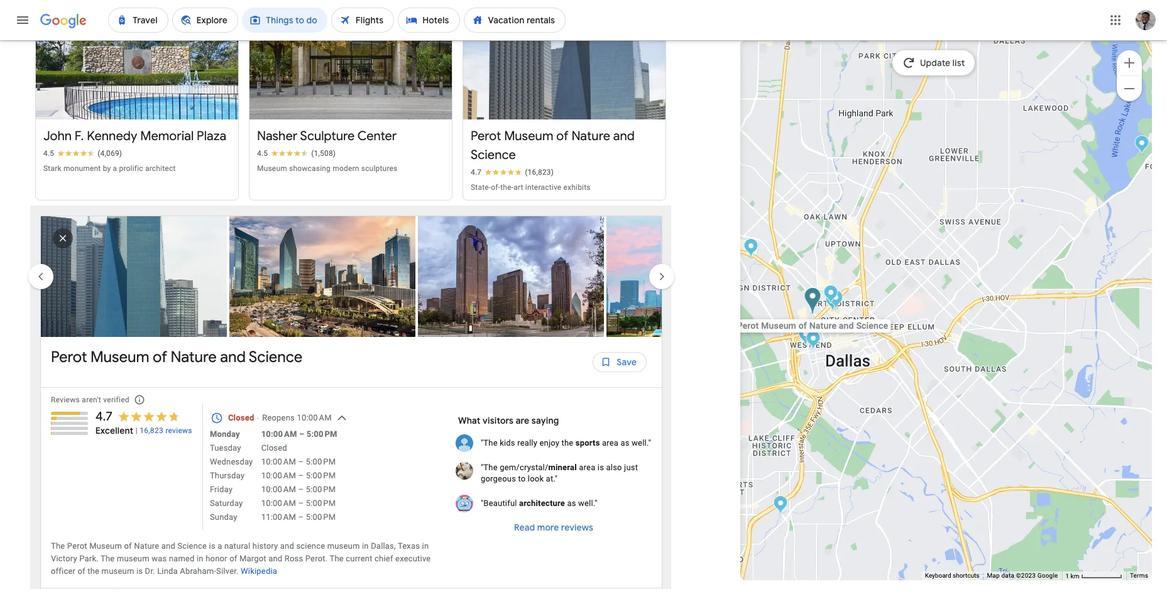 Task type: describe. For each thing, give the bounding box(es) containing it.
16,823 reviews link
[[140, 426, 192, 436]]

museum showcasing modern sculptures
[[257, 164, 398, 173]]

perot museum of nature and science element
[[51, 347, 303, 377]]

just
[[624, 463, 638, 472]]

linda
[[157, 567, 178, 576]]

km
[[1071, 573, 1080, 579]]

named
[[169, 554, 195, 563]]

enjoy
[[540, 438, 560, 448]]

1 horizontal spatial in
[[362, 541, 369, 551]]

4.5 out of 5 stars from 4,069 reviews image
[[43, 148, 122, 159]]

mineral
[[549, 463, 577, 472]]

plaza
[[197, 128, 226, 144]]

"the gem/crystal/ mineral
[[481, 463, 577, 472]]

reviews aren't verified
[[51, 396, 129, 404]]

1 vertical spatial museum
[[117, 554, 150, 563]]

keyboard
[[925, 572, 952, 579]]

reviews aren't verified image
[[124, 385, 155, 415]]

center
[[358, 128, 397, 144]]

0 vertical spatial well."
[[632, 438, 651, 448]]

texas
[[398, 541, 420, 551]]

1 vertical spatial nature
[[171, 348, 217, 367]]

john
[[43, 128, 72, 144]]

stark monument by a prolific architect
[[43, 164, 176, 173]]

keyboard shortcuts button
[[925, 572, 980, 580]]

1 horizontal spatial as
[[621, 438, 630, 448]]

a inside the perot museum of nature and science is a natural history and science museum in dallas, texas in victory park. the museum was named in honor of margot and ross perot. the current chief executive officer of the museum is dr. linda abraham-silver.
[[218, 541, 222, 551]]

4.5 out of 5 stars from 1,508 reviews image
[[257, 148, 336, 159]]

(1,508)
[[311, 149, 336, 158]]

interactive
[[526, 183, 562, 192]]

area is also just gorgeous to look at."
[[481, 463, 638, 484]]

thursday
[[210, 471, 245, 480]]

sports
[[576, 438, 600, 448]]

state-of-the-art interactive exhibits
[[471, 183, 591, 192]]

museum inside the perot museum of nature and science is a natural history and science museum in dallas, texas in victory park. the museum was named in honor of margot and ross perot. the current chief executive officer of the museum is dr. linda abraham-silver.
[[89, 541, 122, 551]]

1 vertical spatial perot museum of nature and science
[[51, 348, 303, 367]]

and inside perot museum of nature and science
[[614, 128, 635, 144]]

next image
[[647, 262, 677, 292]]

park.
[[79, 554, 99, 563]]

– for thursday
[[298, 471, 304, 480]]

1 vertical spatial is
[[209, 541, 216, 551]]

2 vertical spatial is
[[136, 567, 143, 576]]

save button
[[593, 347, 647, 377]]

0 vertical spatial perot
[[471, 128, 501, 144]]

current
[[346, 554, 373, 563]]

1 horizontal spatial area
[[602, 438, 619, 448]]

showcasing
[[289, 164, 331, 173]]

"the for "the gem/crystal/
[[481, 463, 498, 472]]

keyboard shortcuts
[[925, 572, 980, 579]]

5:00 pm for sunday
[[306, 513, 336, 522]]

5:00 pm for saturday
[[306, 499, 336, 508]]

10:00 am – 5:00 pm for friday
[[261, 485, 336, 494]]

– for monday
[[299, 430, 305, 439]]

saying
[[532, 415, 559, 426]]

closed for closed
[[261, 443, 287, 453]]

tuesday
[[210, 443, 241, 453]]

"beautiful
[[481, 499, 517, 508]]

– for sunday
[[298, 513, 304, 522]]

the dallas arboretum and botanical garden image
[[1135, 135, 1149, 156]]

0 vertical spatial museum
[[327, 541, 360, 551]]

the perot museum of nature and science is a natural history and science museum in dallas, texas in victory park. the museum was named in honor of margot and ross perot. the current chief executive officer of the museum is dr. linda abraham-silver.
[[51, 541, 431, 576]]

4.7 out of 5 stars from 16,823 reviews image
[[471, 167, 554, 177]]

ross
[[285, 554, 303, 563]]

closed ⋅ reopens 10:00 am
[[228, 413, 332, 423]]

is inside area is also just gorgeous to look at."
[[598, 463, 604, 472]]

10:00 am – 5:00 pm for thursday
[[261, 471, 336, 480]]

sculpture
[[300, 128, 355, 144]]

1 horizontal spatial science
[[249, 348, 303, 367]]

science
[[296, 541, 325, 551]]

update
[[920, 57, 951, 69]]

10:00 am for wednesday
[[261, 457, 296, 467]]

0 vertical spatial perot museum of nature and science
[[471, 128, 635, 163]]

chief
[[375, 554, 393, 563]]

5:00 pm for wednesday
[[306, 457, 336, 467]]

10:00 am – 5:00 pm for wednesday
[[261, 457, 336, 467]]

honor
[[206, 554, 227, 563]]

prolific
[[119, 164, 143, 173]]

klyde warren park image
[[824, 285, 838, 305]]

more
[[537, 522, 559, 533]]

museum inside perot museum of nature and science
[[504, 128, 554, 144]]

16,823
[[140, 426, 163, 435]]

terms
[[1131, 572, 1149, 579]]

visitors
[[483, 415, 514, 426]]

(16,823)
[[525, 168, 554, 177]]

read
[[514, 522, 535, 533]]

10:00 am for saturday
[[261, 499, 296, 508]]

map
[[987, 572, 1000, 579]]

terms link
[[1131, 572, 1149, 579]]

5:00 pm for thursday
[[306, 471, 336, 480]]

previous image
[[26, 262, 56, 292]]

©2023
[[1017, 572, 1036, 579]]

excellent | 16,823 reviews
[[95, 425, 192, 436]]

closed for closed ⋅ reopens 10:00 am
[[228, 413, 254, 423]]

2 horizontal spatial in
[[422, 541, 429, 551]]

abraham-
[[180, 567, 216, 576]]

⋅
[[256, 413, 260, 423]]

the sixth floor museum at dealey plaza image
[[799, 326, 813, 347]]

update list
[[920, 57, 965, 69]]

perot.
[[305, 554, 328, 563]]

0 horizontal spatial in
[[197, 554, 204, 563]]

exhibits
[[564, 183, 591, 192]]

gem/crystal/
[[500, 463, 549, 472]]

officer
[[51, 567, 76, 576]]

"beautiful architecture as well."
[[481, 499, 598, 508]]

really
[[518, 438, 538, 448]]

architecture
[[519, 499, 565, 508]]



Task type: vqa. For each thing, say whether or not it's contained in the screenshot.


Task type: locate. For each thing, give the bounding box(es) containing it.
4.7 for 4.7 out of 5 stars from 16,823 reviews. excellent. 'element'
[[95, 409, 112, 425]]

4.5 inside 4.5 out of 5 stars from 4,069 reviews image
[[43, 149, 54, 158]]

map data ©2023 google
[[987, 572, 1059, 579]]

silver.
[[216, 567, 239, 576]]

list
[[953, 57, 965, 69]]

reviews
[[166, 426, 192, 435], [561, 522, 594, 533]]

10:00 am – 5:00 pm
[[261, 430, 337, 439], [261, 457, 336, 467], [261, 471, 336, 480], [261, 485, 336, 494], [261, 499, 336, 508]]

"the left kids
[[481, 438, 498, 448]]

0 horizontal spatial a
[[113, 164, 117, 173]]

– for wednesday
[[298, 457, 304, 467]]

map region
[[634, 0, 1168, 589]]

also
[[606, 463, 622, 472]]

f.
[[75, 128, 84, 144]]

is left dr.
[[136, 567, 143, 576]]

in up "current"
[[362, 541, 369, 551]]

the
[[51, 541, 65, 551], [101, 554, 115, 563], [330, 554, 344, 563]]

john f. kennedy memorial plaza
[[43, 128, 226, 144]]

data
[[1002, 572, 1015, 579]]

closed left '⋅'
[[228, 413, 254, 423]]

what
[[458, 415, 481, 426]]

wednesday
[[210, 457, 253, 467]]

1 horizontal spatial the
[[562, 438, 574, 448]]

state-
[[471, 183, 491, 192]]

perot up park. on the left of page
[[67, 541, 87, 551]]

0 horizontal spatial reviews
[[166, 426, 192, 435]]

0 vertical spatial a
[[113, 164, 117, 173]]

the inside the perot museum of nature and science is a natural history and science museum in dallas, texas in victory park. the museum was named in honor of margot and ross perot. the current chief executive officer of the museum is dr. linda abraham-silver.
[[88, 567, 99, 576]]

– for friday
[[298, 485, 304, 494]]

4.7 up state-
[[471, 168, 482, 177]]

area inside area is also just gorgeous to look at."
[[579, 463, 596, 472]]

reviews right 16,823
[[166, 426, 192, 435]]

2 horizontal spatial science
[[471, 147, 516, 163]]

wikipedia link
[[241, 567, 277, 576]]

kennedy
[[87, 128, 137, 144]]

as up just
[[621, 438, 630, 448]]

0 vertical spatial as
[[621, 438, 630, 448]]

1 vertical spatial science
[[249, 348, 303, 367]]

0 vertical spatial reviews
[[166, 426, 192, 435]]

to
[[518, 474, 526, 484]]

museum up (16,823)
[[504, 128, 554, 144]]

art
[[514, 183, 524, 192]]

1 vertical spatial well."
[[579, 499, 598, 508]]

1 vertical spatial "the
[[481, 463, 498, 472]]

reviews
[[51, 396, 80, 404]]

in right texas
[[422, 541, 429, 551]]

look
[[528, 474, 544, 484]]

update list button
[[893, 50, 975, 75]]

john f. kennedy memorial plaza image
[[806, 330, 821, 351]]

(4,069)
[[98, 149, 122, 158]]

perot museum of nature and science up reviews aren't verified image
[[51, 348, 303, 367]]

4.5 inside 4.5 out of 5 stars from 1,508 reviews image
[[257, 149, 268, 158]]

as right architecture
[[567, 499, 576, 508]]

closed down reopens
[[261, 443, 287, 453]]

1 horizontal spatial 4.7
[[471, 168, 482, 177]]

1 4.5 from the left
[[43, 149, 54, 158]]

reviews inside excellent | 16,823 reviews
[[166, 426, 192, 435]]

museum
[[327, 541, 360, 551], [117, 554, 150, 563], [102, 567, 134, 576]]

2 horizontal spatial the
[[330, 554, 344, 563]]

perot museum of nature and science
[[471, 128, 635, 163], [51, 348, 303, 367]]

science inside the perot museum of nature and science is a natural history and science museum in dallas, texas in victory park. the museum was named in honor of margot and ross perot. the current chief executive officer of the museum is dr. linda abraham-silver.
[[178, 541, 207, 551]]

0 horizontal spatial area
[[579, 463, 596, 472]]

at."
[[546, 474, 558, 484]]

perot museum of nature and science image
[[804, 287, 821, 315]]

area right sports
[[602, 438, 619, 448]]

11:00 am – 5:00 pm
[[261, 513, 336, 522]]

5:00 pm
[[307, 430, 337, 439], [306, 457, 336, 467], [306, 471, 336, 480], [306, 485, 336, 494], [306, 499, 336, 508], [306, 513, 336, 522]]

museum left dr.
[[102, 567, 134, 576]]

2 horizontal spatial is
[[598, 463, 604, 472]]

a up honor
[[218, 541, 222, 551]]

0 vertical spatial 4.7
[[471, 168, 482, 177]]

wikipedia
[[241, 567, 277, 576]]

is left also
[[598, 463, 604, 472]]

is up honor
[[209, 541, 216, 551]]

as
[[621, 438, 630, 448], [567, 499, 576, 508]]

science up named
[[178, 541, 207, 551]]

4.7 inside image
[[471, 168, 482, 177]]

museum up "current"
[[327, 541, 360, 551]]

history
[[253, 541, 278, 551]]

friday
[[210, 485, 233, 494]]

a right by
[[113, 164, 117, 173]]

0 horizontal spatial closed
[[228, 413, 254, 423]]

1 horizontal spatial the
[[101, 554, 115, 563]]

of-
[[491, 183, 501, 192]]

2 10:00 am – 5:00 pm from the top
[[261, 457, 336, 467]]

perot up reviews in the left bottom of the page
[[51, 348, 87, 367]]

1 horizontal spatial a
[[218, 541, 222, 551]]

0 vertical spatial closed
[[228, 413, 254, 423]]

google
[[1038, 572, 1059, 579]]

in
[[362, 541, 369, 551], [422, 541, 429, 551], [197, 554, 204, 563]]

5 10:00 am – 5:00 pm from the top
[[261, 499, 336, 508]]

10:00 am – 5:00 pm for monday
[[261, 430, 337, 439]]

2 vertical spatial science
[[178, 541, 207, 551]]

1 vertical spatial area
[[579, 463, 596, 472]]

memorial
[[140, 128, 194, 144]]

dallas zoo image
[[773, 495, 788, 516]]

4.7 up excellent
[[95, 409, 112, 425]]

zoom in map image
[[1122, 55, 1137, 70]]

4.7 for 4.7 out of 5 stars from 16,823 reviews image
[[471, 168, 482, 177]]

was
[[152, 554, 167, 563]]

1
[[1066, 573, 1070, 579]]

1 horizontal spatial perot museum of nature and science
[[471, 128, 635, 163]]

the right park. on the left of page
[[101, 554, 115, 563]]

dallas museum of art image
[[826, 291, 840, 312]]

the up "victory"
[[51, 541, 65, 551]]

– for saturday
[[298, 499, 304, 508]]

3 10:00 am – 5:00 pm from the top
[[261, 471, 336, 480]]

2 vertical spatial nature
[[134, 541, 159, 551]]

10:00 am for thursday
[[261, 471, 296, 480]]

museum up park. on the left of page
[[89, 541, 122, 551]]

close detail image
[[48, 223, 78, 253]]

well." up just
[[632, 438, 651, 448]]

1 vertical spatial closed
[[261, 443, 287, 453]]

well."
[[632, 438, 651, 448], [579, 499, 598, 508]]

0 horizontal spatial as
[[567, 499, 576, 508]]

2 vertical spatial museum
[[102, 567, 134, 576]]

0 vertical spatial "the
[[481, 438, 498, 448]]

sunday
[[210, 513, 237, 522]]

the down park. on the left of page
[[88, 567, 99, 576]]

modern
[[333, 164, 359, 173]]

0 horizontal spatial the
[[51, 541, 65, 551]]

the
[[562, 438, 574, 448], [88, 567, 99, 576]]

museum down 4.5 out of 5 stars from 1,508 reviews image
[[257, 164, 287, 173]]

by
[[103, 164, 111, 173]]

4 10:00 am – 5:00 pm from the top
[[261, 485, 336, 494]]

"the kids really enjoy the sports area as well."
[[481, 438, 651, 448]]

monument
[[63, 164, 101, 173]]

and
[[614, 128, 635, 144], [220, 348, 246, 367], [161, 541, 175, 551], [280, 541, 294, 551], [269, 554, 283, 563]]

1 horizontal spatial 4.5
[[257, 149, 268, 158]]

nasher
[[257, 128, 298, 144]]

executive
[[396, 554, 431, 563]]

0 horizontal spatial perot museum of nature and science
[[51, 348, 303, 367]]

1 vertical spatial perot
[[51, 348, 87, 367]]

medieval times dinner & tournament image
[[744, 238, 758, 259]]

2 vertical spatial perot
[[67, 541, 87, 551]]

gorgeous
[[481, 474, 516, 484]]

1 horizontal spatial nature
[[171, 348, 217, 367]]

the right enjoy
[[562, 438, 574, 448]]

1 horizontal spatial closed
[[261, 443, 287, 453]]

museum up dr.
[[117, 554, 150, 563]]

0 horizontal spatial the
[[88, 567, 99, 576]]

main menu image
[[15, 13, 30, 28]]

0 vertical spatial is
[[598, 463, 604, 472]]

perot
[[471, 128, 501, 144], [51, 348, 87, 367], [67, 541, 87, 551]]

museum up verified
[[91, 348, 149, 367]]

stark
[[43, 164, 61, 173]]

well." down area is also just gorgeous to look at."
[[579, 499, 598, 508]]

10:00 am
[[297, 413, 332, 423], [261, 430, 297, 439], [261, 457, 296, 467], [261, 471, 296, 480], [261, 485, 296, 494], [261, 499, 296, 508]]

perot museum of nature and science up (16,823)
[[471, 128, 635, 163]]

0 horizontal spatial is
[[136, 567, 143, 576]]

1 vertical spatial 4.7
[[95, 409, 112, 425]]

list item
[[41, 138, 230, 416], [418, 208, 607, 345], [225, 216, 420, 337], [607, 216, 795, 337]]

1 horizontal spatial reviews
[[561, 522, 594, 533]]

2 4.5 from the left
[[257, 149, 268, 158]]

margot
[[239, 554, 266, 563]]

5:00 pm for monday
[[307, 430, 337, 439]]

4.5 down nasher
[[257, 149, 268, 158]]

0 horizontal spatial 4.7
[[95, 409, 112, 425]]

1 "the from the top
[[481, 438, 498, 448]]

0 horizontal spatial science
[[178, 541, 207, 551]]

architect
[[145, 164, 176, 173]]

"the for "the kids really enjoy the
[[481, 438, 498, 448]]

0 vertical spatial area
[[602, 438, 619, 448]]

victory
[[51, 554, 77, 563]]

4.5 up stark
[[43, 149, 54, 158]]

perot inside the perot museum of nature and science is a natural history and science museum in dallas, texas in victory park. the museum was named in honor of margot and ross perot. the current chief executive officer of the museum is dr. linda abraham-silver.
[[67, 541, 87, 551]]

science up 4.7 out of 5 stars from 16,823 reviews image
[[471, 147, 516, 163]]

4.7 out of 5 stars from 16,823 reviews. excellent. element
[[95, 409, 192, 437]]

sculptures
[[361, 164, 398, 173]]

–
[[299, 430, 305, 439], [298, 457, 304, 467], [298, 471, 304, 480], [298, 485, 304, 494], [298, 499, 304, 508], [298, 513, 304, 522]]

1 10:00 am – 5:00 pm from the top
[[261, 430, 337, 439]]

area down sports
[[579, 463, 596, 472]]

aren't
[[82, 396, 101, 404]]

"the up gorgeous
[[481, 463, 498, 472]]

monday
[[210, 430, 240, 439]]

verified
[[103, 396, 129, 404]]

save
[[617, 357, 637, 368]]

reopens
[[262, 413, 295, 423]]

4.5 for nasher sculpture center
[[257, 149, 268, 158]]

natural
[[224, 541, 251, 551]]

5:00 pm for friday
[[306, 485, 336, 494]]

0 horizontal spatial well."
[[579, 499, 598, 508]]

read more reviews
[[514, 522, 594, 533]]

in up 'abraham-' at the left of the page
[[197, 554, 204, 563]]

0 vertical spatial nature
[[572, 128, 611, 144]]

1 vertical spatial as
[[567, 499, 576, 508]]

and inside perot museum of nature and science element
[[220, 348, 246, 367]]

nature inside the perot museum of nature and science is a natural history and science museum in dallas, texas in victory park. the museum was named in honor of margot and ross perot. the current chief executive officer of the museum is dr. linda abraham-silver.
[[134, 541, 159, 551]]

4.5 for john f. kennedy memorial plaza
[[43, 149, 54, 158]]

10:00 am for friday
[[261, 485, 296, 494]]

are
[[516, 415, 530, 426]]

1 horizontal spatial is
[[209, 541, 216, 551]]

2 "the from the top
[[481, 463, 498, 472]]

science up reopens
[[249, 348, 303, 367]]

1 horizontal spatial well."
[[632, 438, 651, 448]]

1 km
[[1066, 573, 1081, 579]]

0 vertical spatial the
[[562, 438, 574, 448]]

kids
[[500, 438, 515, 448]]

zoom out map image
[[1122, 81, 1137, 96]]

saturday
[[210, 499, 243, 508]]

reviews right more
[[561, 522, 594, 533]]

10:00 am – 5:00 pm for saturday
[[261, 499, 336, 508]]

of
[[557, 128, 569, 144], [153, 348, 167, 367], [124, 541, 132, 551], [230, 554, 237, 563], [78, 567, 85, 576]]

0 horizontal spatial 4.5
[[43, 149, 54, 158]]

nasher sculpture center
[[257, 128, 397, 144]]

1 vertical spatial a
[[218, 541, 222, 551]]

the right perot.
[[330, 554, 344, 563]]

1 vertical spatial reviews
[[561, 522, 594, 533]]

10:00 am for monday
[[261, 430, 297, 439]]

1 km button
[[1062, 572, 1127, 581]]

0 horizontal spatial nature
[[134, 541, 159, 551]]

nasher sculpture center image
[[829, 290, 843, 310]]

1 vertical spatial the
[[88, 567, 99, 576]]

list
[[41, 138, 795, 416]]

0 vertical spatial science
[[471, 147, 516, 163]]

4.7 inside 'element'
[[95, 409, 112, 425]]

2 horizontal spatial nature
[[572, 128, 611, 144]]

shortcuts
[[953, 572, 980, 579]]

4.7
[[471, 168, 482, 177], [95, 409, 112, 425]]

perot up 4.7 out of 5 stars from 16,823 reviews image
[[471, 128, 501, 144]]



